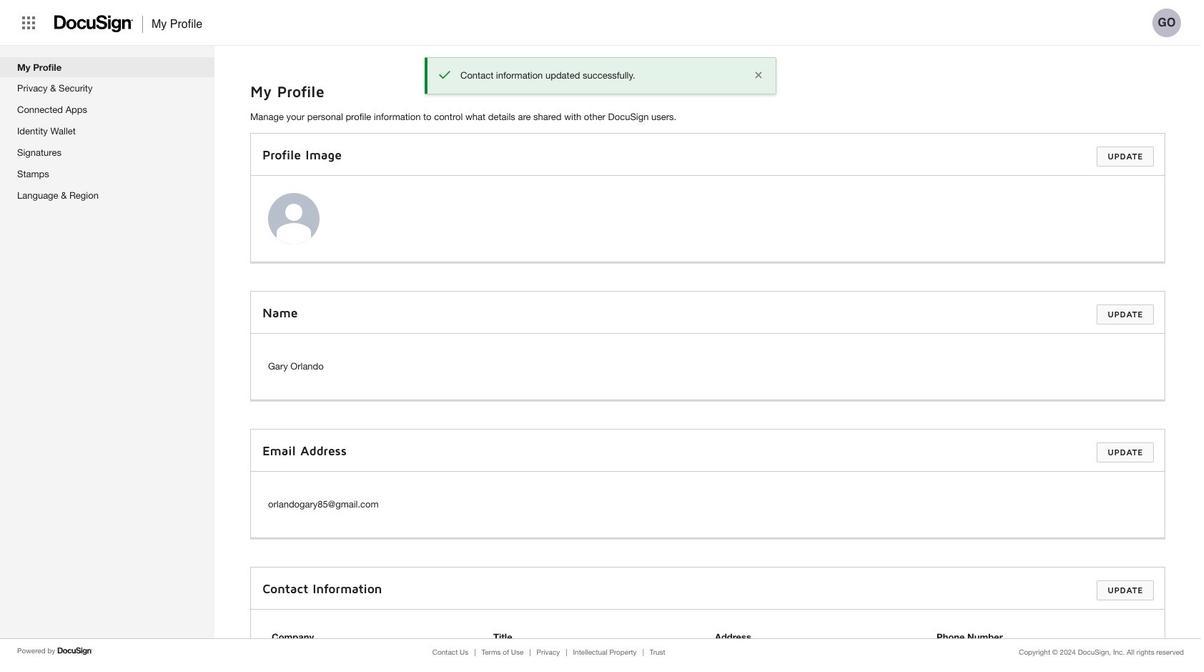 Task type: vqa. For each thing, say whether or not it's contained in the screenshot.
Default profile image element
yes



Task type: describe. For each thing, give the bounding box(es) containing it.
1 vertical spatial docusign image
[[57, 646, 93, 657]]



Task type: locate. For each thing, give the bounding box(es) containing it.
default profile image image
[[268, 193, 320, 245]]

0 vertical spatial docusign image
[[54, 11, 134, 37]]

default profile image element
[[268, 193, 320, 245]]

docusign image
[[54, 11, 134, 37], [57, 646, 93, 657]]



